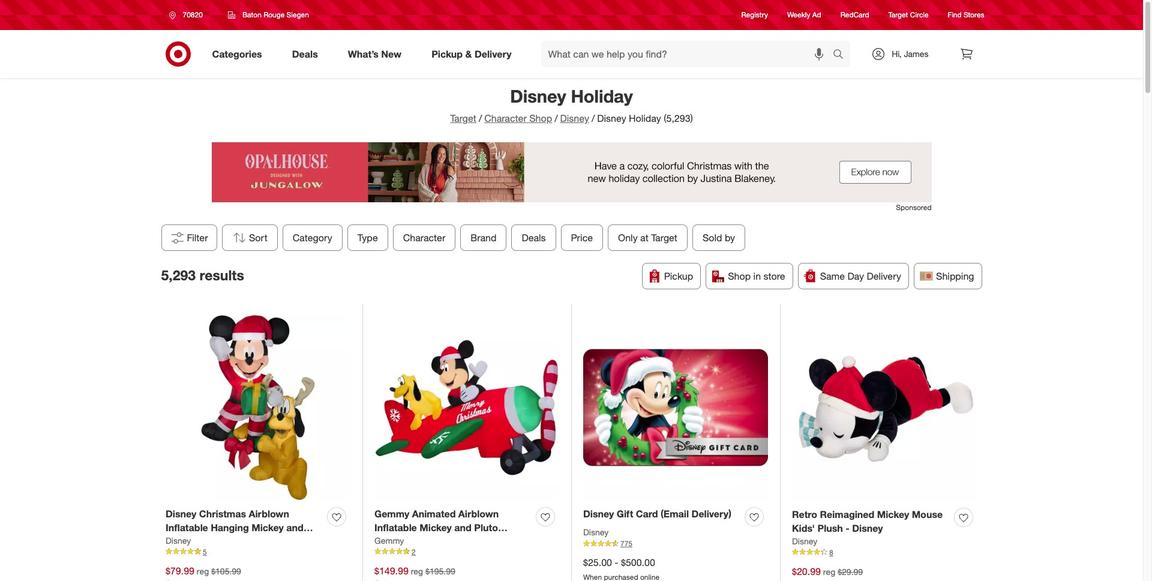 Task type: locate. For each thing, give the bounding box(es) containing it.
redcard link
[[841, 10, 870, 20]]

1 horizontal spatial ft
[[468, 549, 475, 561]]

/ right target "link"
[[479, 112, 482, 124]]

disney,
[[192, 535, 225, 547]]

2 horizontal spatial reg
[[824, 567, 836, 577]]

character right target "link"
[[485, 112, 527, 124]]

pickup inside button
[[664, 270, 694, 282]]

pickup left "&"
[[432, 48, 463, 60]]

0 horizontal spatial pluto
[[166, 535, 189, 547]]

0 horizontal spatial and
[[286, 522, 304, 534]]

0 horizontal spatial inflatable
[[166, 522, 208, 534]]

1 horizontal spatial inflatable
[[375, 522, 417, 534]]

1 vertical spatial pickup
[[664, 270, 694, 282]]

delivery right day
[[867, 270, 902, 282]]

airplane
[[426, 535, 464, 547]]

pluto up $79.99
[[166, 535, 189, 547]]

baton rouge siegen
[[242, 10, 309, 19]]

categories
[[212, 48, 262, 60]]

gemmy up gemmy link
[[375, 508, 410, 520]]

pluto up 'scene'
[[474, 522, 498, 534]]

target
[[889, 10, 908, 19], [450, 112, 477, 124], [651, 232, 677, 244]]

0 horizontal spatial reg
[[197, 566, 209, 576]]

gemmy animated airblown inflatable mickey and pluto clubhouse airplane scene w/leds disney , 4.5 ft tall
[[375, 508, 499, 561]]

/ up 'advertisement' region
[[592, 112, 595, 124]]

0 horizontal spatial delivery
[[475, 48, 512, 60]]

1 horizontal spatial 5
[[227, 535, 233, 547]]

(email
[[661, 508, 689, 520]]

5 up the $79.99 reg $105.99
[[203, 547, 207, 556]]

type button
[[347, 225, 388, 251]]

/
[[479, 112, 482, 124], [555, 112, 558, 124], [592, 112, 595, 124]]

1 vertical spatial holiday
[[629, 112, 661, 124]]

reg inside the $79.99 reg $105.99
[[197, 566, 209, 576]]

disney link left disney,
[[166, 535, 191, 547]]

0 vertical spatial shop
[[530, 112, 552, 124]]

-
[[846, 522, 850, 534], [615, 557, 619, 569]]

airblown up 'scene'
[[459, 508, 499, 520]]

1 and from the left
[[286, 522, 304, 534]]

1 inflatable from the left
[[166, 522, 208, 534]]

0 vertical spatial ft
[[235, 535, 242, 547]]

target link
[[450, 112, 477, 124]]

retro
[[792, 508, 818, 520]]

and up airplane
[[455, 522, 472, 534]]

reg right $79.99
[[197, 566, 209, 576]]

/ right character shop link
[[555, 112, 558, 124]]

target inside only at target button
[[651, 232, 677, 244]]

deals left price
[[522, 232, 546, 244]]

8
[[830, 548, 834, 557]]

1 horizontal spatial and
[[455, 522, 472, 534]]

0 vertical spatial character
[[485, 112, 527, 124]]

reg inside the $149.99 reg $195.99
[[411, 566, 423, 576]]

what's
[[348, 48, 379, 60]]

1 vertical spatial shop
[[728, 270, 751, 282]]

gemmy inside gemmy animated airblown inflatable mickey and pluto clubhouse airplane scene w/leds disney , 4.5 ft tall
[[375, 508, 410, 520]]

stores
[[964, 10, 985, 19]]

gemmy up w/leds
[[375, 535, 404, 545]]

1 horizontal spatial pluto
[[474, 522, 498, 534]]

shop inside disney holiday target / character shop / disney / disney holiday (5,293)
[[530, 112, 552, 124]]

inflatable for gemmy
[[375, 522, 417, 534]]

0 horizontal spatial /
[[479, 112, 482, 124]]

airblown inside gemmy animated airblown inflatable mickey and pluto clubhouse airplane scene w/leds disney , 4.5 ft tall
[[459, 508, 499, 520]]

0 vertical spatial pluto
[[474, 522, 498, 534]]

(5,293)
[[664, 112, 693, 124]]

0 vertical spatial gemmy
[[375, 508, 410, 520]]

0 vertical spatial holiday
[[571, 85, 633, 107]]

0 vertical spatial pickup
[[432, 48, 463, 60]]

1 vertical spatial -
[[615, 557, 619, 569]]

1 horizontal spatial target
[[651, 232, 677, 244]]

inflatable up clubhouse
[[375, 522, 417, 534]]

1 horizontal spatial airblown
[[459, 508, 499, 520]]

reg down 8
[[824, 567, 836, 577]]

target inside disney holiday target / character shop / disney / disney holiday (5,293)
[[450, 112, 477, 124]]

$29.99
[[838, 567, 863, 577]]

1 horizontal spatial delivery
[[867, 270, 902, 282]]

disney inside retro reimagined mickey mouse kids' plush - disney
[[853, 522, 883, 534]]

0 horizontal spatial target
[[450, 112, 477, 124]]

0 vertical spatial -
[[846, 522, 850, 534]]

reg for $20.99
[[824, 567, 836, 577]]

mickey up tall,
[[252, 522, 284, 534]]

2 horizontal spatial mickey
[[877, 508, 910, 520]]

2 airblown from the left
[[459, 508, 499, 520]]

2 horizontal spatial /
[[592, 112, 595, 124]]

reg down 2
[[411, 566, 423, 576]]

reg inside $20.99 reg $29.99
[[824, 567, 836, 577]]

disney link up 'advertisement' region
[[560, 112, 589, 124]]

0 horizontal spatial ft
[[235, 535, 242, 547]]

1 horizontal spatial /
[[555, 112, 558, 124]]

target right the at
[[651, 232, 677, 244]]

ft inside disney christmas airblown inflatable hanging mickey and pluto disney, 5 ft tall, multicolored
[[235, 535, 242, 547]]

1 horizontal spatial pickup
[[664, 270, 694, 282]]

disney gift card (email delivery) link
[[584, 507, 732, 521]]

category
[[293, 232, 332, 244]]

character right type "button"
[[403, 232, 445, 244]]

70820
[[183, 10, 203, 19]]

inflatable inside gemmy animated airblown inflatable mickey and pluto clubhouse airplane scene w/leds disney , 4.5 ft tall
[[375, 522, 417, 534]]

airblown for and
[[459, 508, 499, 520]]

siegen
[[287, 10, 309, 19]]

1 horizontal spatial -
[[846, 522, 850, 534]]

deals inside button
[[522, 232, 546, 244]]

sold
[[703, 232, 722, 244]]

ft right 4.5
[[468, 549, 475, 561]]

5 link
[[166, 547, 351, 557]]

disney christmas airblown inflatable hanging mickey and pluto disney, 5 ft tall, multicolored image
[[166, 315, 351, 500], [166, 315, 351, 500]]

0 horizontal spatial airblown
[[249, 508, 289, 520]]

redcard
[[841, 10, 870, 19]]

inflatable inside disney christmas airblown inflatable hanging mickey and pluto disney, 5 ft tall, multicolored
[[166, 522, 208, 534]]

0 horizontal spatial character
[[403, 232, 445, 244]]

mickey inside gemmy animated airblown inflatable mickey and pluto clubhouse airplane scene w/leds disney , 4.5 ft tall
[[420, 522, 452, 534]]

$500.00
[[621, 557, 655, 569]]

- right the $25.00
[[615, 557, 619, 569]]

0 vertical spatial deals
[[292, 48, 318, 60]]

,
[[446, 549, 449, 561]]

mickey inside retro reimagined mickey mouse kids' plush - disney
[[877, 508, 910, 520]]

mickey down animated
[[420, 522, 452, 534]]

0 vertical spatial delivery
[[475, 48, 512, 60]]

- inside retro reimagined mickey mouse kids' plush - disney
[[846, 522, 850, 534]]

new
[[381, 48, 402, 60]]

1 horizontal spatial reg
[[411, 566, 423, 576]]

and inside disney christmas airblown inflatable hanging mickey and pluto disney, 5 ft tall, multicolored
[[286, 522, 304, 534]]

0 horizontal spatial mickey
[[252, 522, 284, 534]]

disney link up the $25.00
[[584, 526, 609, 538]]

2 gemmy from the top
[[375, 535, 404, 545]]

1 gemmy from the top
[[375, 508, 410, 520]]

disney inside disney christmas airblown inflatable hanging mickey and pluto disney, 5 ft tall, multicolored
[[166, 508, 197, 520]]

5,293
[[161, 266, 196, 283]]

0 horizontal spatial deals
[[292, 48, 318, 60]]

retro reimagined mickey mouse kids' plush - disney image
[[792, 315, 978, 501], [792, 315, 978, 501]]

mickey
[[877, 508, 910, 520], [252, 522, 284, 534], [420, 522, 452, 534]]

0 horizontal spatial -
[[615, 557, 619, 569]]

1 vertical spatial deals
[[522, 232, 546, 244]]

rouge
[[264, 10, 285, 19]]

registry link
[[742, 10, 768, 20]]

1 vertical spatial target
[[450, 112, 477, 124]]

reimagined
[[820, 508, 875, 520]]

2 inflatable from the left
[[375, 522, 417, 534]]

and
[[286, 522, 304, 534], [455, 522, 472, 534]]

mouse
[[912, 508, 943, 520]]

2 horizontal spatial target
[[889, 10, 908, 19]]

target circle link
[[889, 10, 929, 20]]

0 horizontal spatial pickup
[[432, 48, 463, 60]]

at
[[640, 232, 649, 244]]

target for at
[[651, 232, 677, 244]]

pickup button
[[642, 263, 701, 289]]

shipping
[[937, 270, 975, 282]]

gemmy animated airblown inflatable mickey and pluto clubhouse airplane scene w/leds disney , 4.5 ft tall image
[[375, 315, 559, 500], [375, 315, 559, 500]]

pluto
[[474, 522, 498, 534], [166, 535, 189, 547]]

pickup down only at target button
[[664, 270, 694, 282]]

disney christmas airblown inflatable hanging mickey and pluto disney, 5 ft tall, multicolored link
[[166, 507, 322, 547]]

1 vertical spatial gemmy
[[375, 535, 404, 545]]

delivery right "&"
[[475, 48, 512, 60]]

disney link down kids'
[[792, 535, 818, 547]]

weekly ad link
[[788, 10, 822, 20]]

1 vertical spatial pluto
[[166, 535, 189, 547]]

gemmy
[[375, 508, 410, 520], [375, 535, 404, 545]]

disney link for disney christmas airblown inflatable hanging mickey and pluto disney, 5 ft tall, multicolored
[[166, 535, 191, 547]]

1 airblown from the left
[[249, 508, 289, 520]]

deals down 'siegen'
[[292, 48, 318, 60]]

1 horizontal spatial mickey
[[420, 522, 452, 534]]

gemmy animated airblown inflatable mickey and pluto clubhouse airplane scene w/leds disney , 4.5 ft tall link
[[375, 507, 531, 561]]

pickup for pickup
[[664, 270, 694, 282]]

only at target button
[[608, 225, 688, 251]]

holiday
[[571, 85, 633, 107], [629, 112, 661, 124]]

gift
[[617, 508, 633, 520]]

christmas
[[199, 508, 246, 520]]

1 vertical spatial character
[[403, 232, 445, 244]]

What can we help you find? suggestions appear below search field
[[541, 41, 836, 67]]

multicolored
[[265, 535, 322, 547]]

find stores
[[948, 10, 985, 19]]

mickey left mouse
[[877, 508, 910, 520]]

pickup for pickup & delivery
[[432, 48, 463, 60]]

target left circle
[[889, 10, 908, 19]]

airblown for mickey
[[249, 508, 289, 520]]

inflatable up disney,
[[166, 522, 208, 534]]

search button
[[828, 41, 857, 70]]

and up multicolored on the left bottom
[[286, 522, 304, 534]]

- down reimagined
[[846, 522, 850, 534]]

1 horizontal spatial character
[[485, 112, 527, 124]]

ft left tall,
[[235, 535, 242, 547]]

5 down hanging
[[227, 535, 233, 547]]

same
[[820, 270, 845, 282]]

0 horizontal spatial shop
[[530, 112, 552, 124]]

5
[[227, 535, 233, 547], [203, 547, 207, 556]]

pluto inside gemmy animated airblown inflatable mickey and pluto clubhouse airplane scene w/leds disney , 4.5 ft tall
[[474, 522, 498, 534]]

70820 button
[[161, 4, 215, 26]]

airblown inside disney christmas airblown inflatable hanging mickey and pluto disney, 5 ft tall, multicolored
[[249, 508, 289, 520]]

1 vertical spatial ft
[[468, 549, 475, 561]]

pickup & delivery
[[432, 48, 512, 60]]

$105.99
[[211, 566, 241, 576]]

shop
[[530, 112, 552, 124], [728, 270, 751, 282]]

775 link
[[584, 538, 768, 549]]

target left character shop link
[[450, 112, 477, 124]]

2 and from the left
[[455, 522, 472, 534]]

deals link
[[282, 41, 333, 67]]

airblown up tall,
[[249, 508, 289, 520]]

0 vertical spatial target
[[889, 10, 908, 19]]

1 horizontal spatial shop
[[728, 270, 751, 282]]

1 horizontal spatial deals
[[522, 232, 546, 244]]

airblown
[[249, 508, 289, 520], [459, 508, 499, 520]]

shop inside shop in store button
[[728, 270, 751, 282]]

disney christmas airblown inflatable hanging mickey and pluto disney, 5 ft tall, multicolored
[[166, 508, 322, 547]]

clubhouse
[[375, 535, 424, 547]]

price
[[571, 232, 593, 244]]

gemmy for gemmy animated airblown inflatable mickey and pluto clubhouse airplane scene w/leds disney , 4.5 ft tall
[[375, 508, 410, 520]]

1 vertical spatial delivery
[[867, 270, 902, 282]]

delivery inside button
[[867, 270, 902, 282]]

$25.00 - $500.00
[[584, 557, 655, 569]]

find
[[948, 10, 962, 19]]

animated
[[412, 508, 456, 520]]

2 vertical spatial target
[[651, 232, 677, 244]]



Task type: vqa. For each thing, say whether or not it's contained in the screenshot.
5,293 results
yes



Task type: describe. For each thing, give the bounding box(es) containing it.
by
[[725, 232, 735, 244]]

2
[[412, 547, 416, 556]]

plush
[[818, 522, 843, 534]]

w/leds
[[375, 549, 410, 561]]

disney gift card (email delivery)
[[584, 508, 732, 520]]

disney link for disney gift card (email delivery)
[[584, 526, 609, 538]]

registry
[[742, 10, 768, 19]]

character button
[[393, 225, 456, 251]]

5,293 results
[[161, 266, 244, 283]]

only
[[618, 232, 638, 244]]

2 link
[[375, 547, 559, 557]]

shop in store button
[[706, 263, 793, 289]]

$79.99 reg $105.99
[[166, 565, 241, 577]]

james
[[904, 49, 929, 59]]

$79.99
[[166, 565, 194, 577]]

scene
[[467, 535, 496, 547]]

2 / from the left
[[555, 112, 558, 124]]

delivery for same day delivery
[[867, 270, 902, 282]]

gemmy for gemmy
[[375, 535, 404, 545]]

deals for deals button
[[522, 232, 546, 244]]

mickey inside disney christmas airblown inflatable hanging mickey and pluto disney, 5 ft tall, multicolored
[[252, 522, 284, 534]]

tall,
[[245, 535, 262, 547]]

delivery)
[[692, 508, 732, 520]]

sort
[[249, 232, 267, 244]]

deals button
[[511, 225, 556, 251]]

what's new
[[348, 48, 402, 60]]

what's new link
[[338, 41, 417, 67]]

reg for $79.99
[[197, 566, 209, 576]]

sort button
[[222, 225, 278, 251]]

find stores link
[[948, 10, 985, 20]]

disney link for retro reimagined mickey mouse kids' plush - disney
[[792, 535, 818, 547]]

0 horizontal spatial 5
[[203, 547, 207, 556]]

$20.99 reg $29.99
[[792, 565, 863, 577]]

weekly
[[788, 10, 811, 19]]

$195.99
[[426, 566, 456, 576]]

pluto inside disney christmas airblown inflatable hanging mickey and pluto disney, 5 ft tall, multicolored
[[166, 535, 189, 547]]

shop in store
[[728, 270, 786, 282]]

shipping button
[[914, 263, 982, 289]]

retro reimagined mickey mouse kids' plush - disney link
[[792, 508, 950, 535]]

filter
[[187, 232, 208, 244]]

sponsored
[[896, 203, 932, 212]]

disney gift card (email delivery) image
[[584, 315, 768, 500]]

advertisement region
[[212, 142, 932, 202]]

character inside disney holiday target / character shop / disney / disney holiday (5,293)
[[485, 112, 527, 124]]

only at target
[[618, 232, 677, 244]]

categories link
[[202, 41, 277, 67]]

results
[[200, 266, 244, 283]]

deals for deals link
[[292, 48, 318, 60]]

hanging
[[211, 522, 249, 534]]

filter button
[[161, 225, 217, 251]]

weekly ad
[[788, 10, 822, 19]]

target inside target circle link
[[889, 10, 908, 19]]

$149.99
[[375, 565, 409, 577]]

ad
[[813, 10, 822, 19]]

delivery for pickup & delivery
[[475, 48, 512, 60]]

brand button
[[460, 225, 507, 251]]

disney inside gemmy animated airblown inflatable mickey and pluto clubhouse airplane scene w/leds disney , 4.5 ft tall
[[413, 549, 444, 561]]

tall
[[477, 549, 492, 561]]

in
[[754, 270, 761, 282]]

hi,
[[892, 49, 902, 59]]

reg for $149.99
[[411, 566, 423, 576]]

sold by button
[[692, 225, 745, 251]]

&
[[466, 48, 472, 60]]

day
[[848, 270, 864, 282]]

8 link
[[792, 547, 978, 558]]

target circle
[[889, 10, 929, 19]]

character inside button
[[403, 232, 445, 244]]

ft inside gemmy animated airblown inflatable mickey and pluto clubhouse airplane scene w/leds disney , 4.5 ft tall
[[468, 549, 475, 561]]

3 / from the left
[[592, 112, 595, 124]]

$25.00
[[584, 557, 612, 569]]

$20.99
[[792, 565, 821, 577]]

$149.99 reg $195.99
[[375, 565, 456, 577]]

5 inside disney christmas airblown inflatable hanging mickey and pluto disney, 5 ft tall, multicolored
[[227, 535, 233, 547]]

pickup & delivery link
[[422, 41, 527, 67]]

category button
[[282, 225, 342, 251]]

same day delivery button
[[798, 263, 910, 289]]

sold by
[[703, 232, 735, 244]]

circle
[[910, 10, 929, 19]]

store
[[764, 270, 786, 282]]

1 / from the left
[[479, 112, 482, 124]]

disney holiday target / character shop / disney / disney holiday (5,293)
[[450, 85, 693, 124]]

type
[[357, 232, 378, 244]]

4.5
[[452, 549, 465, 561]]

character shop link
[[485, 112, 552, 124]]

retro reimagined mickey mouse kids' plush - disney
[[792, 508, 943, 534]]

gemmy link
[[375, 535, 404, 547]]

inflatable for disney
[[166, 522, 208, 534]]

kids'
[[792, 522, 815, 534]]

baton rouge siegen button
[[220, 4, 317, 26]]

and inside gemmy animated airblown inflatable mickey and pluto clubhouse airplane scene w/leds disney , 4.5 ft tall
[[455, 522, 472, 534]]

same day delivery
[[820, 270, 902, 282]]

775
[[621, 539, 633, 548]]

target for holiday
[[450, 112, 477, 124]]



